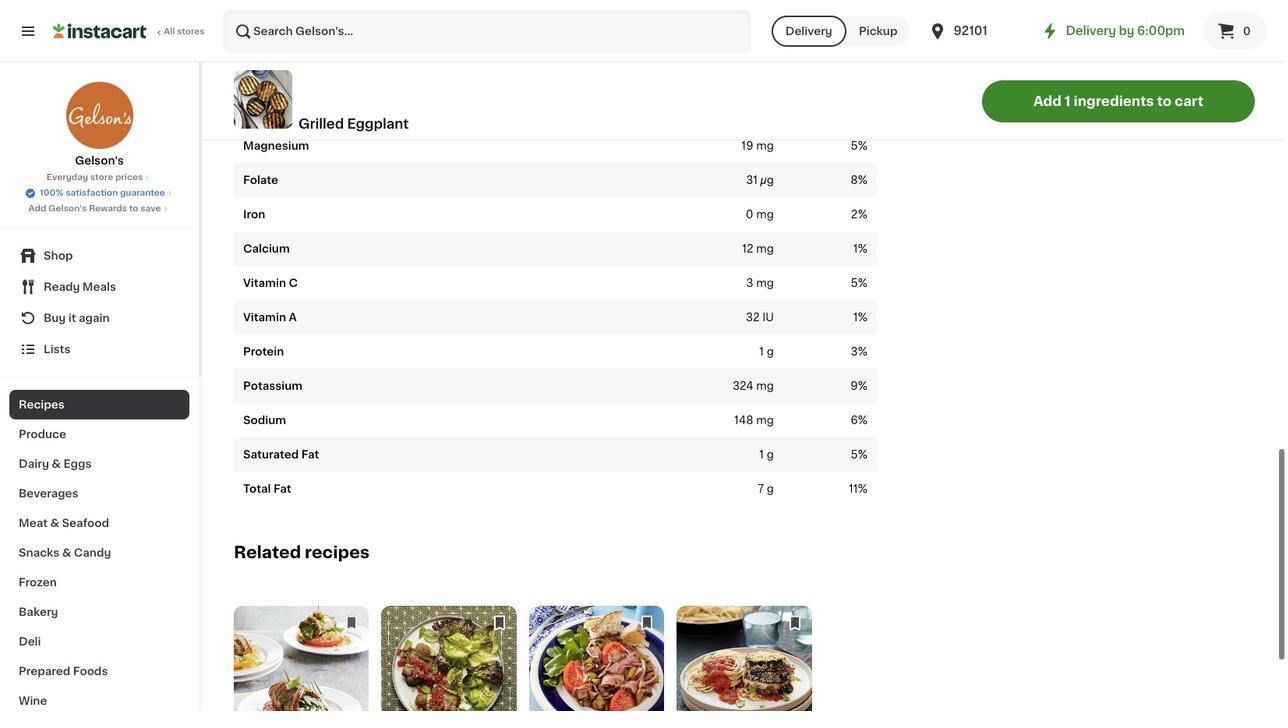 Task type: describe. For each thing, give the bounding box(es) containing it.
4 recipe card group from the left
[[677, 606, 812, 711]]

2
[[851, 209, 858, 220]]

vitamin for vitamin a
[[243, 312, 286, 323]]

snacks
[[19, 547, 60, 558]]

5 % for 3 mg
[[851, 277, 868, 288]]

eggs
[[63, 459, 92, 469]]

1 inside 'button'
[[1065, 95, 1071, 107]]

19 mg
[[742, 140, 774, 151]]

satisfaction
[[66, 189, 118, 197]]

saturated fat
[[243, 449, 319, 460]]

2 recipe card group from the left
[[382, 606, 517, 711]]

a
[[289, 312, 297, 323]]

service type group
[[772, 16, 910, 47]]

% for protein
[[858, 346, 868, 357]]

0 for 0
[[1244, 26, 1251, 37]]

candy
[[74, 547, 111, 558]]

19
[[742, 140, 754, 151]]

6 %
[[851, 415, 868, 426]]

5 for 1 g
[[851, 449, 858, 460]]

6:00pm
[[1138, 25, 1185, 37]]

pickup
[[859, 26, 898, 37]]

% for calcium
[[858, 243, 868, 254]]

0 mg
[[746, 209, 774, 220]]

protein
[[243, 346, 284, 357]]

32 iu
[[746, 312, 774, 323]]

92101 button
[[929, 9, 1023, 53]]

related
[[234, 544, 301, 560]]

ready meals button
[[9, 271, 189, 303]]

3 for 3 mg
[[747, 277, 754, 288]]

carbohydrate total
[[243, 72, 352, 82]]

% for total fat
[[858, 483, 868, 494]]

store
[[90, 173, 113, 182]]

32
[[746, 312, 760, 323]]

calories
[[243, 106, 290, 117]]

% for potassium
[[858, 380, 868, 391]]

g down pickup
[[861, 37, 868, 48]]

% for saturated fat
[[858, 449, 868, 460]]

% for vitamin a
[[858, 312, 868, 323]]

0 button
[[1204, 12, 1268, 50]]

iu
[[763, 312, 774, 323]]

& for snacks
[[62, 547, 71, 558]]

add for add gelson's rewards to save
[[28, 204, 46, 213]]

cart
[[1175, 95, 1204, 107]]

fiber
[[243, 37, 272, 48]]

µg
[[761, 174, 774, 185]]

item carousel region
[[221, 599, 1256, 711]]

prepared
[[19, 666, 70, 677]]

prepared foods
[[19, 666, 108, 677]]

saturated
[[243, 449, 299, 460]]

0 for 0 mg
[[746, 209, 754, 220]]

mg for 0 mg
[[757, 209, 774, 220]]

buy
[[44, 313, 66, 324]]

wine link
[[9, 686, 189, 711]]

1 g for 3 %
[[760, 346, 774, 357]]

everyday store prices
[[47, 173, 143, 182]]

Search field
[[225, 11, 750, 51]]

guarantee
[[120, 189, 165, 197]]

5 % for 1 g
[[851, 449, 868, 460]]

all
[[164, 27, 175, 36]]

bakery
[[19, 607, 58, 618]]

grilled eggplant
[[299, 117, 409, 130]]

% for iron
[[858, 209, 868, 220]]

again
[[79, 313, 110, 324]]

delivery by 6:00pm
[[1066, 25, 1185, 37]]

324 mg
[[733, 380, 774, 391]]

mg for 148 mg
[[757, 415, 774, 426]]

dairy
[[19, 459, 49, 469]]

prepared foods link
[[9, 657, 189, 686]]

add 1 ingredients to cart button
[[983, 80, 1256, 122]]

ingredients
[[1074, 95, 1155, 107]]

1 up 3 %
[[854, 312, 858, 323]]

1 down 32 iu
[[760, 346, 764, 357]]

2 %
[[851, 209, 868, 220]]

shop
[[44, 250, 73, 261]]

100% satisfaction guarantee
[[40, 189, 165, 197]]

everyday store prices link
[[47, 172, 152, 184]]

12
[[743, 243, 754, 254]]

instacart logo image
[[53, 22, 147, 41]]

mg for 324 mg
[[757, 380, 774, 391]]

ready meals
[[44, 282, 116, 292]]

31
[[746, 174, 758, 185]]

5 % for 19 mg
[[851, 140, 868, 151]]

1 up 7
[[760, 449, 764, 460]]

12 mg
[[743, 243, 774, 254]]

c
[[289, 277, 298, 288]]

beverages link
[[9, 479, 189, 508]]

save
[[141, 204, 161, 213]]

7 g
[[758, 483, 774, 494]]

potassium
[[243, 380, 303, 391]]

fat for total fat
[[274, 483, 291, 494]]

92101
[[954, 25, 988, 37]]

eggplant
[[347, 117, 409, 130]]

3 g
[[851, 37, 868, 48]]

meat & seafood
[[19, 518, 109, 529]]

frozen link
[[9, 568, 189, 597]]

9
[[851, 380, 858, 391]]

to for rewards
[[129, 204, 138, 213]]

3 for 3 g
[[851, 37, 858, 48]]

meat
[[19, 518, 48, 529]]

6
[[851, 415, 858, 426]]



Task type: vqa. For each thing, say whether or not it's contained in the screenshot.


Task type: locate. For each thing, give the bounding box(es) containing it.
1 % for mg
[[854, 243, 868, 254]]

add gelson's rewards to save link
[[28, 203, 170, 215]]

5 down '6'
[[851, 449, 858, 460]]

324
[[733, 380, 754, 391]]

to left save
[[129, 204, 138, 213]]

1 1 % from the top
[[854, 243, 868, 254]]

6 % from the top
[[858, 312, 868, 323]]

3 for 3 %
[[851, 346, 858, 357]]

gelson's logo image
[[65, 81, 134, 150]]

0 vertical spatial 3
[[851, 37, 858, 48]]

1 vertical spatial fat
[[274, 483, 291, 494]]

it
[[68, 313, 76, 324]]

5 % down '6 %'
[[851, 449, 868, 460]]

0 vertical spatial &
[[52, 459, 61, 469]]

mg right "19"
[[757, 140, 774, 151]]

recipe card group
[[234, 606, 369, 711], [382, 606, 517, 711], [529, 606, 665, 711], [677, 606, 812, 711]]

5 % up 3 %
[[851, 277, 868, 288]]

to left cart
[[1158, 95, 1172, 107]]

vitamin left a
[[243, 312, 286, 323]]

1 horizontal spatial to
[[1158, 95, 1172, 107]]

produce link
[[9, 420, 189, 449]]

2 mg from the top
[[757, 209, 774, 220]]

3 5 from the top
[[851, 449, 858, 460]]

100% satisfaction guarantee button
[[24, 184, 175, 200]]

2 vertical spatial 3
[[851, 346, 858, 357]]

1 5 % from the top
[[851, 140, 868, 151]]

0 horizontal spatial fat
[[274, 483, 291, 494]]

vitamin a
[[243, 312, 297, 323]]

fat for saturated fat
[[302, 449, 319, 460]]

g right 7
[[767, 483, 774, 494]]

8
[[851, 174, 858, 185]]

2 5 % from the top
[[851, 277, 868, 288]]

mg down µg
[[757, 209, 774, 220]]

3 %
[[851, 346, 868, 357]]

total
[[243, 3, 271, 14], [325, 72, 352, 82], [243, 483, 271, 494]]

to inside 'button'
[[1158, 95, 1172, 107]]

delivery inside 'button'
[[786, 26, 833, 37]]

dairy & eggs
[[19, 459, 92, 469]]

5 up 8 on the top of page
[[851, 140, 858, 151]]

iron
[[243, 209, 265, 220]]

1 vertical spatial 1 g
[[760, 449, 774, 460]]

1 vertical spatial vitamin
[[243, 312, 286, 323]]

1 % for iu
[[854, 312, 868, 323]]

total fat
[[243, 483, 291, 494]]

1 mg from the top
[[757, 140, 774, 151]]

frozen
[[19, 577, 57, 588]]

1 horizontal spatial fat
[[302, 449, 319, 460]]

2 vertical spatial total
[[243, 483, 271, 494]]

1 recipe card group from the left
[[234, 606, 369, 711]]

buy it again
[[44, 313, 110, 324]]

produce
[[19, 429, 66, 440]]

mg up iu
[[757, 277, 774, 288]]

vitamin for vitamin c
[[243, 277, 286, 288]]

all stores
[[164, 27, 205, 36]]

0 vertical spatial vitamin
[[243, 277, 286, 288]]

0 vertical spatial to
[[1158, 95, 1172, 107]]

0 horizontal spatial to
[[129, 204, 138, 213]]

delivery for delivery by 6:00pm
[[1066, 25, 1117, 37]]

to
[[1158, 95, 1172, 107], [129, 204, 138, 213]]

1 % up 3 %
[[854, 312, 868, 323]]

g down iu
[[767, 346, 774, 357]]

lists
[[44, 344, 71, 355]]

0 vertical spatial 0
[[1244, 26, 1251, 37]]

1 vertical spatial 5 %
[[851, 277, 868, 288]]

1 vertical spatial total
[[325, 72, 352, 82]]

11 % from the top
[[858, 483, 868, 494]]

total down saturated
[[243, 483, 271, 494]]

2 vertical spatial 5
[[851, 449, 858, 460]]

& right meat
[[50, 518, 59, 529]]

gelson's
[[75, 155, 124, 166], [48, 204, 87, 213]]

vitamin left c
[[243, 277, 286, 288]]

0 vertical spatial 1 g
[[760, 346, 774, 357]]

deli link
[[9, 627, 189, 657]]

0 vertical spatial add
[[1034, 95, 1062, 107]]

0 vertical spatial gelson's
[[75, 155, 124, 166]]

grilled
[[299, 117, 344, 130]]

g for 3 %
[[767, 346, 774, 357]]

seafood
[[62, 518, 109, 529]]

9 % from the top
[[858, 415, 868, 426]]

total for total fat
[[243, 483, 271, 494]]

3 % from the top
[[858, 209, 868, 220]]

7
[[758, 483, 764, 494]]

1 horizontal spatial delivery
[[1066, 25, 1117, 37]]

add inside 'button'
[[1034, 95, 1062, 107]]

1 vertical spatial add
[[28, 204, 46, 213]]

& left eggs
[[52, 459, 61, 469]]

4 % from the top
[[858, 243, 868, 254]]

add for add 1 ingredients to cart
[[1034, 95, 1062, 107]]

total up fiber
[[243, 3, 271, 14]]

& for meat
[[50, 518, 59, 529]]

0 vertical spatial 1 %
[[854, 243, 868, 254]]

148 mg
[[735, 415, 774, 426]]

0
[[1244, 26, 1251, 37], [746, 209, 754, 220]]

9 %
[[851, 380, 868, 391]]

3
[[851, 37, 858, 48], [747, 277, 754, 288], [851, 346, 858, 357]]

1 vitamin from the top
[[243, 277, 286, 288]]

11 %
[[849, 483, 868, 494]]

0 inside button
[[1244, 26, 1251, 37]]

1 g down iu
[[760, 346, 774, 357]]

delivery for delivery
[[786, 26, 833, 37]]

add inside 'add gelson's rewards to save' link
[[28, 204, 46, 213]]

2 5 from the top
[[851, 277, 858, 288]]

1 down 2
[[854, 243, 858, 254]]

0 horizontal spatial delivery
[[786, 26, 833, 37]]

prices
[[115, 173, 143, 182]]

lists link
[[9, 334, 189, 365]]

1 vertical spatial gelson's
[[48, 204, 87, 213]]

delivery left pickup button
[[786, 26, 833, 37]]

2 1 g from the top
[[760, 449, 774, 460]]

beverages
[[19, 488, 78, 499]]

add down 100%
[[28, 204, 46, 213]]

5 % up 8 %
[[851, 140, 868, 151]]

1 % from the top
[[858, 140, 868, 151]]

mg
[[757, 140, 774, 151], [757, 209, 774, 220], [757, 243, 774, 254], [757, 277, 774, 288], [757, 380, 774, 391], [757, 415, 774, 426]]

2 vertical spatial 5 %
[[851, 449, 868, 460]]

1 horizontal spatial add
[[1034, 95, 1062, 107]]

4 mg from the top
[[757, 277, 774, 288]]

g up 7 g on the right bottom of the page
[[767, 449, 774, 460]]

1 g for 5 %
[[760, 449, 774, 460]]

None search field
[[223, 9, 752, 53]]

1 vertical spatial &
[[50, 518, 59, 529]]

all stores link
[[53, 9, 206, 53]]

% for vitamin c
[[858, 277, 868, 288]]

2 % from the top
[[858, 174, 868, 185]]

1 vertical spatial 0
[[746, 209, 754, 220]]

gelson's link
[[65, 81, 134, 168]]

1
[[1065, 95, 1071, 107], [854, 243, 858, 254], [854, 312, 858, 323], [760, 346, 764, 357], [760, 449, 764, 460]]

snacks & candy link
[[9, 538, 189, 568]]

5 down 2
[[851, 277, 858, 288]]

mg for 3 mg
[[757, 277, 774, 288]]

5 % from the top
[[858, 277, 868, 288]]

mg right 148
[[757, 415, 774, 426]]

meat & seafood link
[[9, 508, 189, 538]]

1 5 from the top
[[851, 140, 858, 151]]

& left candy
[[62, 547, 71, 558]]

gelson's up store
[[75, 155, 124, 166]]

rewards
[[89, 204, 127, 213]]

1 vertical spatial to
[[129, 204, 138, 213]]

mg right 12
[[757, 243, 774, 254]]

5 for 19 mg
[[851, 140, 858, 151]]

3 5 % from the top
[[851, 449, 868, 460]]

5 mg from the top
[[757, 380, 774, 391]]

vitamin
[[243, 277, 286, 288], [243, 312, 286, 323]]

1 g up 7 g on the right bottom of the page
[[760, 449, 774, 460]]

5
[[851, 140, 858, 151], [851, 277, 858, 288], [851, 449, 858, 460]]

0 vertical spatial 5 %
[[851, 140, 868, 151]]

add 1 ingredients to cart
[[1034, 95, 1204, 107]]

gelson's down 100%
[[48, 204, 87, 213]]

%
[[858, 140, 868, 151], [858, 174, 868, 185], [858, 209, 868, 220], [858, 243, 868, 254], [858, 277, 868, 288], [858, 312, 868, 323], [858, 346, 868, 357], [858, 380, 868, 391], [858, 415, 868, 426], [858, 449, 868, 460], [858, 483, 868, 494]]

delivery button
[[772, 16, 847, 47]]

31 µg
[[746, 174, 774, 185]]

1 % down the 2 %
[[854, 243, 868, 254]]

& for dairy
[[52, 459, 61, 469]]

by
[[1119, 25, 1135, 37]]

meals
[[83, 282, 116, 292]]

0 vertical spatial total
[[243, 3, 271, 14]]

pickup button
[[847, 16, 910, 47]]

3 right delivery 'button'
[[851, 37, 858, 48]]

ready
[[44, 282, 80, 292]]

8 % from the top
[[858, 380, 868, 391]]

0 horizontal spatial 0
[[746, 209, 754, 220]]

recipes link
[[9, 390, 189, 420]]

100%
[[40, 189, 64, 197]]

mg right 324
[[757, 380, 774, 391]]

2 1 % from the top
[[854, 312, 868, 323]]

add left ingredients
[[1034, 95, 1062, 107]]

1 vertical spatial 3
[[747, 277, 754, 288]]

3 mg from the top
[[757, 243, 774, 254]]

1 vertical spatial 5
[[851, 277, 858, 288]]

related recipes
[[234, 544, 370, 560]]

7 % from the top
[[858, 346, 868, 357]]

delivery
[[1066, 25, 1117, 37], [786, 26, 833, 37]]

shop link
[[9, 240, 189, 271]]

mg for 12 mg
[[757, 243, 774, 254]]

3 up '9'
[[851, 346, 858, 357]]

% for magnesium
[[858, 140, 868, 151]]

sugars
[[274, 3, 313, 14]]

3 recipe card group from the left
[[529, 606, 665, 711]]

g
[[861, 37, 868, 48], [767, 346, 774, 357], [767, 449, 774, 460], [767, 483, 774, 494]]

6 mg from the top
[[757, 415, 774, 426]]

to for ingredients
[[1158, 95, 1172, 107]]

vitamin c
[[243, 277, 298, 288]]

magnesium
[[243, 140, 309, 151]]

sodium
[[243, 415, 286, 426]]

total for total sugars
[[243, 3, 271, 14]]

% for folate
[[858, 174, 868, 185]]

fat
[[302, 449, 319, 460], [274, 483, 291, 494]]

0 vertical spatial fat
[[302, 449, 319, 460]]

snacks & candy
[[19, 547, 111, 558]]

1 horizontal spatial 0
[[1244, 26, 1251, 37]]

fat right saturated
[[302, 449, 319, 460]]

delivery by 6:00pm link
[[1041, 22, 1185, 41]]

8 %
[[851, 174, 868, 185]]

stores
[[177, 27, 205, 36]]

fat down saturated fat at the left
[[274, 483, 291, 494]]

recipes
[[19, 399, 65, 410]]

total sugars
[[243, 3, 313, 14]]

buy it again link
[[9, 303, 189, 334]]

2 vitamin from the top
[[243, 312, 286, 323]]

% for sodium
[[858, 415, 868, 426]]

0 horizontal spatial add
[[28, 204, 46, 213]]

5 for 3 mg
[[851, 277, 858, 288]]

10 % from the top
[[858, 449, 868, 460]]

add gelson's rewards to save
[[28, 204, 161, 213]]

bakery link
[[9, 597, 189, 627]]

11
[[849, 483, 858, 494]]

3 down 12
[[747, 277, 754, 288]]

dairy & eggs link
[[9, 449, 189, 479]]

2 vertical spatial &
[[62, 547, 71, 558]]

g for 5 %
[[767, 449, 774, 460]]

total up grilled eggplant
[[325, 72, 352, 82]]

ready meals link
[[9, 271, 189, 303]]

g for 11 %
[[767, 483, 774, 494]]

1 1 g from the top
[[760, 346, 774, 357]]

1 left ingredients
[[1065, 95, 1071, 107]]

recipes
[[305, 544, 370, 560]]

delivery left by
[[1066, 25, 1117, 37]]

0 vertical spatial 5
[[851, 140, 858, 151]]

1 vertical spatial 1 %
[[854, 312, 868, 323]]

mg for 19 mg
[[757, 140, 774, 151]]



